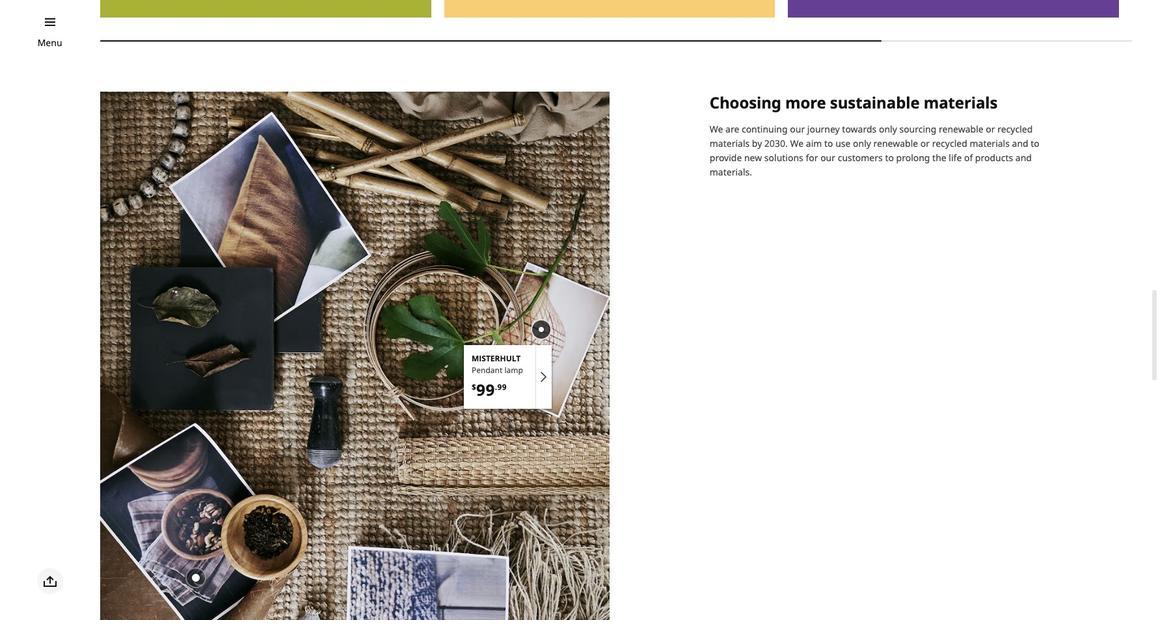 Task type: vqa. For each thing, say whether or not it's contained in the screenshot.
how
no



Task type: describe. For each thing, give the bounding box(es) containing it.
provide
[[710, 152, 742, 164]]

0 horizontal spatial recycled
[[932, 137, 967, 150]]

0 horizontal spatial to
[[824, 137, 833, 150]]

aim
[[806, 137, 822, 150]]

continuing
[[742, 123, 788, 135]]

2030.
[[764, 137, 788, 150]]

sustainable
[[830, 92, 920, 114]]

products shown on image element
[[464, 345, 552, 409]]

products
[[975, 152, 1013, 164]]

choosing
[[710, 92, 781, 114]]

menu
[[38, 36, 62, 49]]

1 vertical spatial we
[[790, 137, 804, 150]]

misterhult pendant lamp $ 99 . 99
[[472, 353, 523, 401]]

materials up sourcing
[[924, 92, 998, 114]]

1 vertical spatial our
[[820, 152, 835, 164]]

0 vertical spatial or
[[986, 123, 995, 135]]

1 vertical spatial only
[[853, 137, 871, 150]]

2 horizontal spatial to
[[1031, 137, 1040, 150]]

by
[[752, 137, 762, 150]]

journey
[[807, 123, 840, 135]]

materials up products
[[970, 137, 1010, 150]]

0 vertical spatial and
[[1012, 137, 1028, 150]]

a coarsely woven rug with several printed pictures plus a variety of raw materials including leaves and wool. image
[[100, 92, 610, 621]]

the
[[932, 152, 946, 164]]

we are continuing our journey towards only sourcing renewable or recycled materials by 2030. we aim to use only renewable or recycled materials and to provide new solutions for our customers to prolong the life of products and materials.
[[710, 123, 1040, 178]]

materials down the are
[[710, 137, 750, 150]]

new
[[744, 152, 762, 164]]

1 horizontal spatial to
[[885, 152, 894, 164]]

are
[[725, 123, 739, 135]]

$
[[472, 382, 476, 393]]

0 horizontal spatial renewable
[[873, 137, 918, 150]]

life
[[949, 152, 962, 164]]

sourcing
[[899, 123, 936, 135]]



Task type: locate. For each thing, give the bounding box(es) containing it.
misterhult
[[472, 353, 521, 364]]

our right for
[[820, 152, 835, 164]]

1 horizontal spatial our
[[820, 152, 835, 164]]

our left journey
[[790, 123, 805, 135]]

1 vertical spatial recycled
[[932, 137, 967, 150]]

list
[[100, 0, 1132, 50]]

1 horizontal spatial we
[[790, 137, 804, 150]]

only
[[879, 123, 897, 135], [853, 137, 871, 150]]

renewable up prolong
[[873, 137, 918, 150]]

renewable
[[939, 123, 983, 135], [873, 137, 918, 150]]

use
[[835, 137, 851, 150]]

1 vertical spatial or
[[920, 137, 930, 150]]

and up products
[[1012, 137, 1028, 150]]

scrollbar
[[100, 33, 1132, 49]]

0 vertical spatial we
[[710, 123, 723, 135]]

0 horizontal spatial 99
[[476, 379, 495, 401]]

1 horizontal spatial 99
[[497, 382, 507, 393]]

and
[[1012, 137, 1028, 150], [1015, 152, 1032, 164]]

towards
[[842, 123, 877, 135]]

1 vertical spatial renewable
[[873, 137, 918, 150]]

menu button
[[38, 36, 62, 50]]

and right products
[[1015, 152, 1032, 164]]

renewable up life
[[939, 123, 983, 135]]

to
[[824, 137, 833, 150], [1031, 137, 1040, 150], [885, 152, 894, 164]]

.
[[495, 382, 497, 393]]

recycled up products
[[997, 123, 1033, 135]]

1 horizontal spatial or
[[986, 123, 995, 135]]

99 down lamp
[[497, 382, 507, 393]]

our
[[790, 123, 805, 135], [820, 152, 835, 164]]

lamp
[[504, 365, 523, 376]]

more
[[785, 92, 826, 114]]

1 horizontal spatial renewable
[[939, 123, 983, 135]]

0 vertical spatial recycled
[[997, 123, 1033, 135]]

solutions
[[764, 152, 803, 164]]

pendant
[[472, 365, 502, 376]]

of
[[964, 152, 973, 164]]

0 vertical spatial renewable
[[939, 123, 983, 135]]

0 horizontal spatial only
[[853, 137, 871, 150]]

99
[[476, 379, 495, 401], [497, 382, 507, 393]]

0 horizontal spatial we
[[710, 123, 723, 135]]

or
[[986, 123, 995, 135], [920, 137, 930, 150]]

choosing more sustainable materials
[[710, 92, 998, 114]]

0 vertical spatial our
[[790, 123, 805, 135]]

for
[[806, 152, 818, 164]]

99 down pendant
[[476, 379, 495, 401]]

customers
[[838, 152, 883, 164]]

0 horizontal spatial our
[[790, 123, 805, 135]]

1 horizontal spatial only
[[879, 123, 897, 135]]

materials.
[[710, 166, 752, 178]]

we left the are
[[710, 123, 723, 135]]

materials
[[924, 92, 998, 114], [710, 137, 750, 150], [970, 137, 1010, 150]]

only up customers
[[853, 137, 871, 150]]

recycled up life
[[932, 137, 967, 150]]

recycled
[[997, 123, 1033, 135], [932, 137, 967, 150]]

or down sourcing
[[920, 137, 930, 150]]

1 vertical spatial and
[[1015, 152, 1032, 164]]

we
[[710, 123, 723, 135], [790, 137, 804, 150]]

1 horizontal spatial recycled
[[997, 123, 1033, 135]]

or up products
[[986, 123, 995, 135]]

prolong
[[896, 152, 930, 164]]

0 horizontal spatial or
[[920, 137, 930, 150]]

only right 'towards'
[[879, 123, 897, 135]]

0 vertical spatial only
[[879, 123, 897, 135]]

we left aim
[[790, 137, 804, 150]]



